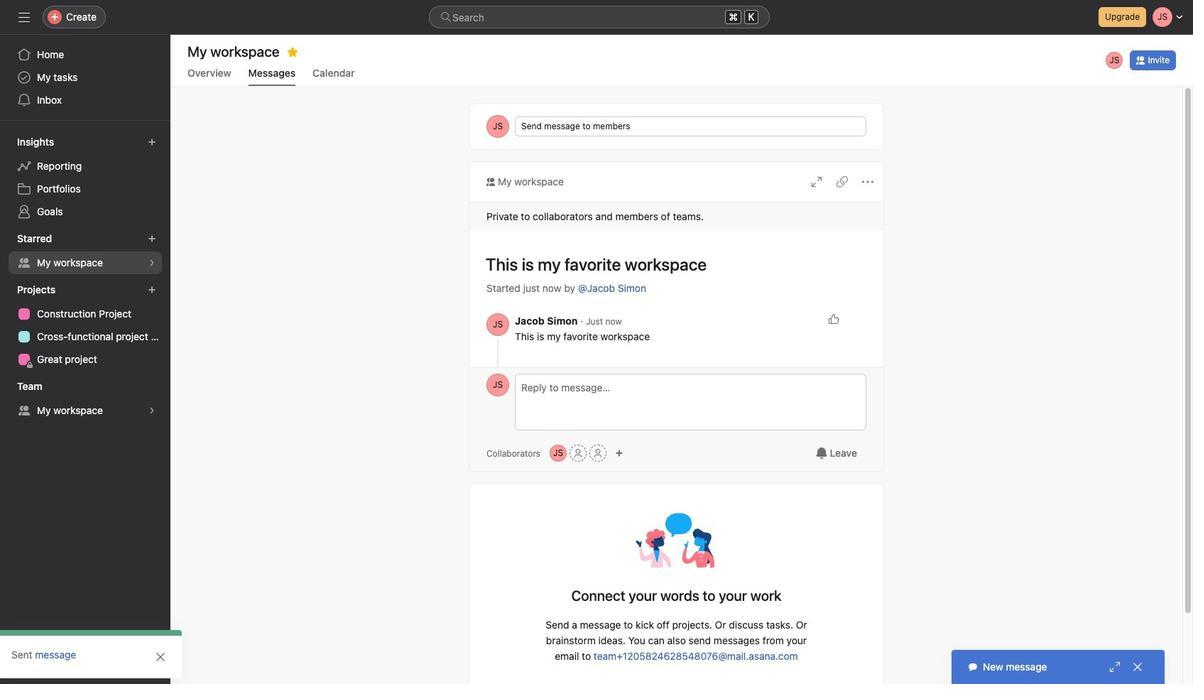 Task type: locate. For each thing, give the bounding box(es) containing it.
teams element
[[0, 374, 171, 425]]

0 horizontal spatial add or remove collaborators image
[[550, 445, 567, 462]]

global element
[[0, 35, 171, 120]]

see details, my workspace image
[[148, 406, 156, 415]]

add or remove collaborators image
[[550, 445, 567, 462], [615, 449, 624, 458]]

1 vertical spatial open user profile image
[[487, 374, 509, 397]]

close image
[[155, 652, 166, 663]]

Conversation Name text field
[[477, 248, 867, 281]]

2 open user profile image from the top
[[487, 374, 509, 397]]

see details, my workspace image
[[148, 259, 156, 267]]

add items to starred image
[[148, 234, 156, 243]]

more actions image
[[863, 176, 874, 188]]

None field
[[429, 6, 770, 28]]

open user profile image
[[487, 313, 509, 336], [487, 374, 509, 397]]

copy link image
[[837, 176, 848, 188]]

0 vertical spatial open user profile image
[[487, 313, 509, 336]]

projects element
[[0, 277, 171, 374]]

1 horizontal spatial add or remove collaborators image
[[615, 449, 624, 458]]



Task type: describe. For each thing, give the bounding box(es) containing it.
starred element
[[0, 226, 171, 277]]

expand new message image
[[1110, 662, 1121, 673]]

Search tasks, projects, and more text field
[[429, 6, 770, 28]]

remove from starred image
[[287, 46, 298, 58]]

new project or portfolio image
[[148, 286, 156, 294]]

1 open user profile image from the top
[[487, 313, 509, 336]]

new insights image
[[148, 138, 156, 146]]

insights element
[[0, 129, 171, 226]]

0 likes. click to like this message comment image
[[829, 313, 840, 325]]

hide sidebar image
[[18, 11, 30, 23]]

full screen image
[[811, 176, 823, 188]]

close image
[[1133, 662, 1144, 673]]



Task type: vqa. For each thing, say whether or not it's contained in the screenshot.
Go Back image
no



